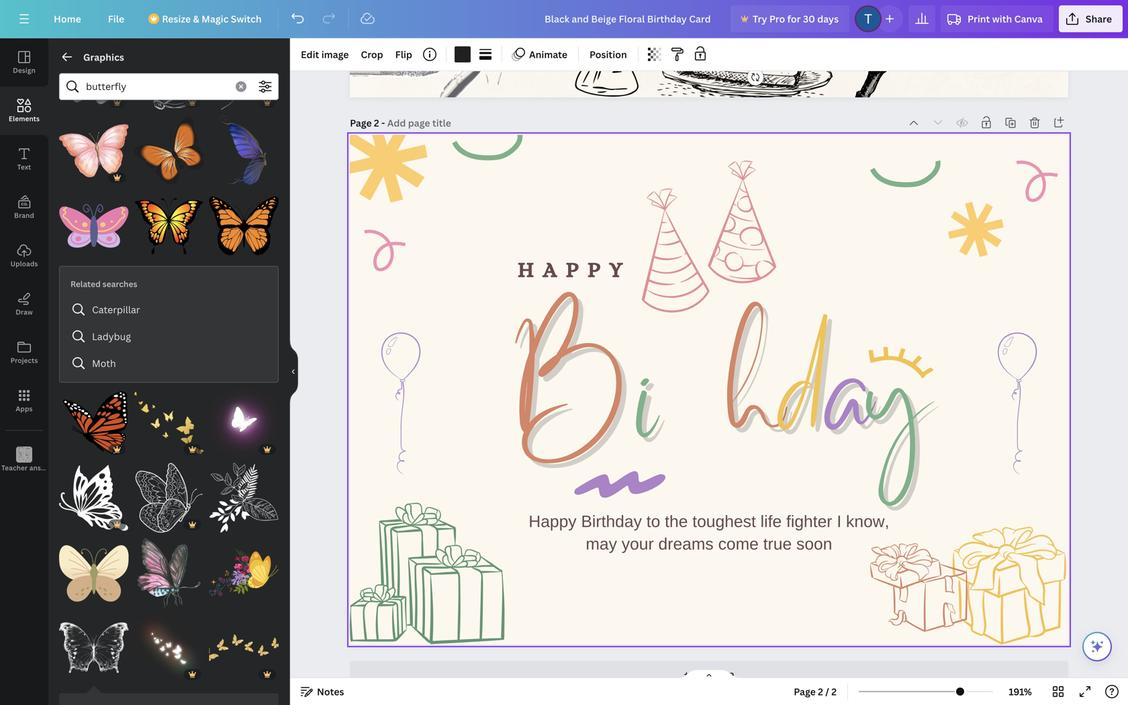 Task type: vqa. For each thing, say whether or not it's contained in the screenshot.
this
no



Task type: locate. For each thing, give the bounding box(es) containing it.
group
[[59, 41, 129, 111], [134, 41, 204, 111], [209, 41, 279, 111], [59, 108, 129, 186], [134, 108, 204, 186], [209, 108, 279, 186], [59, 183, 129, 261], [134, 183, 204, 261], [209, 183, 279, 261], [59, 380, 129, 458], [134, 380, 204, 458], [209, 380, 279, 458], [59, 455, 129, 533], [134, 455, 204, 533], [209, 455, 279, 533], [59, 530, 129, 608], [134, 530, 204, 608], [209, 538, 279, 608], [134, 613, 204, 683], [209, 613, 279, 683]]

ladybug button
[[65, 323, 273, 350]]

i
[[837, 512, 842, 531]]

yellow butterfly image
[[134, 388, 204, 458]]

related searches list
[[65, 296, 273, 377]]

your
[[622, 535, 654, 553]]

try pro for 30 days
[[753, 12, 839, 25]]

know,
[[846, 512, 890, 531]]

Page title text field
[[387, 116, 453, 130]]

0 horizontal spatial 2
[[374, 117, 379, 129]]

caterpillar button
[[65, 296, 273, 323]]

image
[[322, 48, 349, 61]]

related searches
[[71, 278, 137, 289]]

happy
[[518, 258, 632, 282]]

Search graphics search field
[[86, 74, 228, 99]]

draw
[[16, 308, 33, 317]]

with
[[993, 12, 1012, 25]]

decorative butterfly and flowers image
[[209, 538, 279, 608]]

2 for /
[[818, 685, 823, 698]]

happy
[[529, 512, 577, 531]]

moth
[[92, 357, 116, 370]]

1 vertical spatial page
[[794, 685, 816, 698]]

days
[[818, 12, 839, 25]]

-
[[382, 117, 385, 129]]

brand button
[[0, 183, 48, 232]]

position
[[590, 48, 627, 61]]

+ add page
[[684, 668, 734, 681]]

answer
[[29, 463, 53, 473]]

flip
[[395, 48, 412, 61]]

hide image
[[289, 340, 298, 404]]

page inside button
[[794, 685, 816, 698]]

golden butterfly image
[[209, 613, 279, 683]]

text button
[[0, 135, 48, 183]]

2 left /
[[818, 685, 823, 698]]

life
[[761, 512, 782, 531]]

ladybug
[[92, 330, 131, 343]]

moth button
[[65, 350, 273, 377]]

apps button
[[0, 377, 48, 425]]

animate
[[529, 48, 568, 61]]

cottegecore butterfly nature elements image
[[59, 538, 129, 608]]

notes
[[317, 685, 344, 698]]

watercolor illustration of the blue butterfly image
[[59, 41, 129, 111]]

print
[[968, 12, 990, 25]]

print with canva
[[968, 12, 1043, 25]]

i
[[639, 268, 665, 522]]

y
[[869, 268, 934, 522]]

#231f20 image
[[455, 46, 471, 62]]

come
[[718, 535, 759, 553]]

1 horizontal spatial page
[[794, 685, 816, 698]]

share
[[1086, 12, 1112, 25]]

edit image
[[301, 48, 349, 61]]

page left -
[[350, 117, 372, 129]]

page
[[712, 668, 734, 681]]

butterfly watercolor insect hand painted image
[[134, 538, 204, 608]]

2 right /
[[832, 685, 837, 698]]

text
[[17, 163, 31, 172]]

h
[[727, 268, 786, 522]]

toughest
[[693, 512, 756, 531]]

switch
[[231, 12, 262, 25]]

2 left -
[[374, 117, 379, 129]]

elements button
[[0, 87, 48, 135]]

home
[[54, 12, 81, 25]]

page left /
[[794, 685, 816, 698]]

page 2 / 2
[[794, 685, 837, 698]]

0 vertical spatial page
[[350, 117, 372, 129]]

2
[[374, 117, 379, 129], [818, 685, 823, 698], [832, 685, 837, 698]]

page
[[350, 117, 372, 129], [794, 685, 816, 698]]

shimmering butterflies image
[[134, 613, 204, 683]]

related
[[71, 278, 101, 289]]

page 2 / 2 button
[[789, 681, 842, 703]]

fighter
[[787, 512, 833, 531]]

true
[[764, 535, 792, 553]]

2 for -
[[374, 117, 379, 129]]

3d blue butterfly image
[[209, 116, 279, 186]]

h d a y
[[727, 268, 934, 522]]

1 horizontal spatial 2
[[818, 685, 823, 698]]

/
[[826, 685, 830, 698]]

0 horizontal spatial page
[[350, 117, 372, 129]]

the
[[665, 512, 688, 531]]

birthday
[[581, 512, 642, 531]]

a
[[830, 268, 875, 522]]

flip button
[[390, 44, 418, 65]]

resize & magic switch
[[162, 12, 262, 25]]

illustration of a butterfly image
[[134, 116, 204, 186]]



Task type: describe. For each thing, give the bounding box(es) containing it.
dreams
[[659, 535, 714, 553]]

edit image button
[[296, 44, 354, 65]]

position button
[[584, 44, 633, 65]]

vector image image
[[134, 191, 204, 261]]

canva assistant image
[[1089, 639, 1106, 655]]

191%
[[1009, 685, 1032, 698]]

page for page 2 / 2
[[794, 685, 816, 698]]

notes button
[[296, 681, 350, 703]]

graphics
[[83, 51, 124, 63]]

191% button
[[999, 681, 1042, 703]]

;
[[23, 464, 25, 472]]

uploads button
[[0, 232, 48, 280]]

home link
[[43, 5, 92, 32]]

2 horizontal spatial 2
[[832, 685, 837, 698]]

print with canva button
[[941, 5, 1054, 32]]

resize
[[162, 12, 191, 25]]

projects
[[10, 356, 38, 365]]

magic
[[202, 12, 229, 25]]

page for page 2 -
[[350, 117, 372, 129]]

design
[[13, 66, 35, 75]]

Design title text field
[[534, 5, 725, 32]]

colorful organic butterfly image
[[59, 191, 129, 261]]

resize & magic switch button
[[141, 5, 272, 32]]

d
[[780, 268, 827, 522]]

keys
[[55, 463, 70, 473]]

uploads
[[10, 259, 38, 268]]

soon
[[797, 535, 833, 553]]

share button
[[1059, 5, 1123, 32]]

main menu bar
[[0, 0, 1128, 38]]

&
[[193, 12, 199, 25]]

design button
[[0, 38, 48, 87]]

draw button
[[0, 280, 48, 328]]

+
[[684, 668, 689, 681]]

animate button
[[508, 44, 573, 65]]

add
[[691, 668, 710, 681]]

show pages image
[[677, 669, 742, 680]]

b
[[511, 257, 630, 511]]

to
[[647, 512, 661, 531]]

page 2 -
[[350, 117, 387, 129]]

crop button
[[356, 44, 389, 65]]

projects button
[[0, 328, 48, 377]]

try pro for 30 days button
[[731, 5, 850, 32]]

pink watercolor butterfly image
[[59, 116, 129, 186]]

butterfly admiral image
[[59, 388, 129, 458]]

side panel tab list
[[0, 38, 70, 484]]

may your dreams come true soon
[[586, 535, 833, 553]]

#231f20 image
[[455, 46, 471, 62]]

file
[[108, 12, 124, 25]]

file button
[[97, 5, 135, 32]]

searches
[[103, 278, 137, 289]]

brand
[[14, 211, 34, 220]]

illustration of butterfly image
[[209, 191, 279, 261]]

pro
[[770, 12, 785, 25]]

teacher answer keys
[[1, 463, 70, 473]]

happy birthday to the toughest life fighter i know,
[[529, 512, 890, 531]]

crop
[[361, 48, 383, 61]]

+ add page button
[[350, 661, 1069, 688]]

caterpillar
[[92, 303, 140, 316]]

apps
[[16, 404, 33, 413]]

canva
[[1015, 12, 1043, 25]]

30
[[803, 12, 815, 25]]

for
[[788, 12, 801, 25]]

try
[[753, 12, 767, 25]]

blur motion butterfly image
[[209, 388, 279, 458]]

teacher
[[1, 463, 28, 473]]

edit
[[301, 48, 319, 61]]

may
[[586, 535, 617, 553]]



